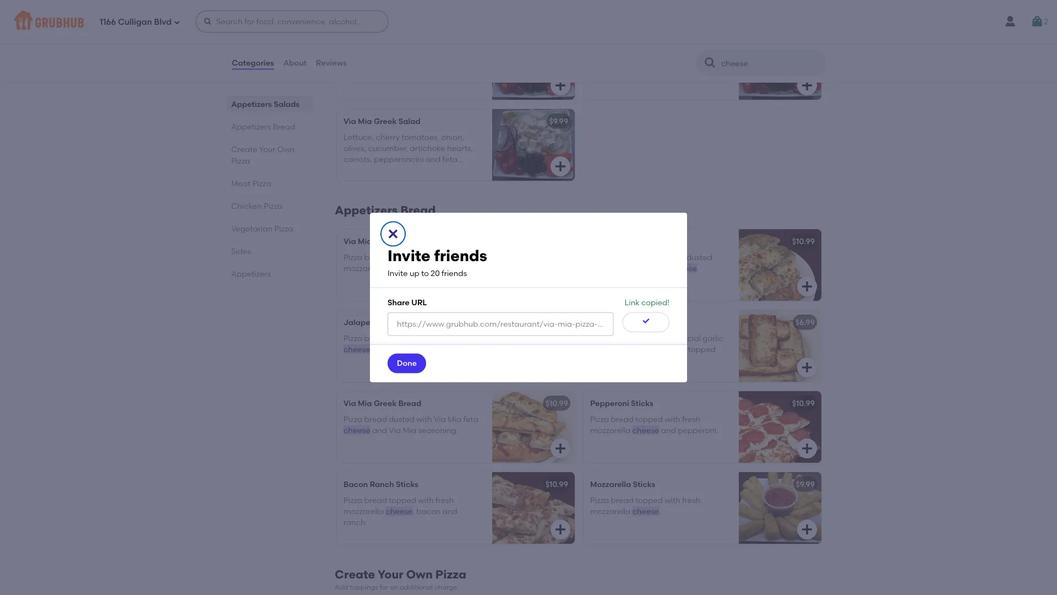 Task type: describe. For each thing, give the bounding box(es) containing it.
appetizers salads tab
[[231, 98, 309, 110]]

appetizers bread tab
[[231, 121, 309, 132]]

mia left chef
[[358, 36, 372, 45]]

bacon
[[417, 506, 441, 516]]

invite friends invite up to 20 friends
[[388, 246, 487, 278]]

chicken pizza tab
[[231, 200, 309, 212]]

with inside pizza bread dusted with via mia feta cheese and via mia seasoning.
[[417, 414, 432, 424]]

pizza inside pizza bread dusted with via mia feta cheese and via mia seasoning.
[[344, 414, 363, 424]]

pizza down mozzarella
[[591, 495, 609, 505]]

up
[[410, 268, 420, 278]]

cheese and pepperoni.
[[633, 425, 719, 435]]

and inside 1/2 loaf french bread. special garlic sauce and via mia spices, topped with mozzarella
[[615, 344, 630, 354]]

salad for via mia greek salad
[[399, 117, 421, 126]]

dusted inside pizza bread dusted with via mia feta cheese and via mia seasoning.
[[389, 414, 415, 424]]

about button
[[283, 43, 307, 83]]

sticks for pepperoni sticks
[[631, 399, 654, 408]]

1 vertical spatial friends
[[442, 268, 467, 278]]

and inside pizza bread, topped with mozarella cheese and sliced jalapeno peppers.
[[372, 344, 387, 354]]

20
[[431, 268, 440, 278]]

ranch.
[[344, 518, 368, 527]]

via mia greek bread
[[344, 399, 422, 408]]

mozzarella
[[591, 480, 632, 489]]

mozzarella for bacon ranch sticks
[[344, 506, 384, 516]]

create for create your own pizza add toppings for an additional charge.
[[335, 567, 375, 582]]

carrots,
[[344, 154, 372, 164]]

pizza down the pepperoni
[[591, 414, 609, 424]]

2
[[1045, 17, 1049, 26]]

1166
[[100, 17, 116, 27]]

bread inside tab
[[273, 122, 295, 131]]

appetizers salads
[[231, 99, 300, 109]]

fresh inside pizza bread, pesto sauce, dusted with fresh mozzarella
[[608, 263, 626, 273]]

, bacon and ranch.
[[344, 506, 458, 527]]

pizza bread, pesto sauce, dusted with fresh mozzarella
[[591, 252, 713, 273]]

pepperoncini inside lettuce, cherry tomatoes, onion, olives, cucumber, artichoke hearts, carrots, pepperoncini and feta
[[374, 154, 424, 164]]

sauce,
[[661, 252, 685, 262]]

and inside , bacon and ranch.
[[443, 506, 458, 516]]

meat
[[231, 179, 251, 188]]

blvd
[[154, 17, 172, 27]]

link copied!
[[625, 298, 670, 307]]

pizza bread topped with fresh mozzarella for mozzarella sticks
[[591, 495, 701, 516]]

cucumber, inside , artichoke hearts, olives, cucumber, pepperoncini and carrots.
[[680, 62, 720, 72]]

pepperoncini inside , artichoke hearts, olives, cucumber, pepperoncini and carrots.
[[591, 73, 640, 83]]

pizza inside pizza bread, pesto sauce, dusted with fresh mozzarella
[[591, 252, 609, 262]]

mia up lettuce,
[[358, 117, 372, 126]]

about
[[284, 58, 307, 67]]

url
[[412, 298, 427, 307]]

categories button
[[231, 43, 275, 83]]

mia up seasoning.
[[448, 414, 462, 424]]

svg image for pepperoni sticks
[[801, 442, 814, 455]]

add
[[335, 583, 348, 591]]

sliced
[[389, 344, 411, 354]]

pepperoni sticks image
[[739, 391, 822, 463]]

mozzarella sticks image
[[739, 472, 822, 544]]

cheese down "mozzarella sticks"
[[633, 506, 660, 516]]

2 horizontal spatial cheese .
[[671, 263, 699, 273]]

, for cucumber,
[[690, 51, 692, 60]]

hearts, inside , artichoke hearts, olives, cucumber, pepperoncini and carrots.
[[628, 62, 654, 72]]

pepperoni
[[591, 399, 630, 408]]

. for mozzarella sticks
[[660, 506, 662, 516]]

via mia greek bread image
[[493, 391, 575, 463]]

garlic bread
[[591, 318, 639, 327]]

additional
[[400, 583, 433, 591]]

appetizers up via mia cheesy bread
[[335, 203, 398, 217]]

pepperoncini inside the , olives, pepperoncini and carrots.
[[399, 62, 449, 72]]

pizza inside create your own pizza add toppings for an additional charge.
[[436, 567, 467, 582]]

tomatoes,
[[402, 132, 440, 141]]

pizza inside create your own pizza
[[231, 156, 250, 165]]

create your own pizza
[[231, 144, 295, 165]]

, artichoke hearts, olives, cucumber, pepperoncini and carrots.
[[591, 51, 720, 83]]

Search Via Mia Pizza search field
[[721, 58, 805, 68]]

garlic
[[591, 318, 614, 327]]

with inside pizza bread, pesto sauce, dusted with fresh mozzarella
[[591, 263, 606, 273]]

link
[[625, 298, 640, 307]]

$9.99 for greek
[[550, 117, 569, 126]]

, inside , bacon and ranch.
[[413, 506, 415, 516]]

vegetarian pizza
[[231, 224, 293, 233]]

own for create your own pizza
[[277, 144, 295, 154]]

done button
[[388, 353, 427, 373]]

1166 culligan blvd
[[100, 17, 172, 27]]

bread inside pizza bread dusted with via mia feta cheese and via mia seasoning.
[[364, 414, 387, 424]]

bread right 'cheesy'
[[404, 237, 427, 246]]

1/2
[[591, 333, 602, 343]]

$10.99 for pizza bread, topped with mozarella cheese and sliced jalapeno peppers.
[[546, 318, 569, 327]]

mia left seasoning.
[[403, 425, 417, 435]]

bread up 'cheesy'
[[401, 203, 436, 217]]

via mia chef salad
[[344, 36, 416, 45]]

bread for bacon ranch sticks
[[364, 495, 387, 505]]

chef
[[374, 36, 392, 45]]

pizza inside pizza bread, topped with mozarella cheese and sliced jalapeno peppers.
[[344, 333, 363, 343]]

topped for mozzarella sticks
[[636, 495, 663, 505]]

chicken pizza
[[231, 201, 283, 210]]

pepperoni.
[[678, 425, 719, 435]]

1/2 loaf french bread. special garlic sauce and via mia spices, topped with mozzarella
[[591, 333, 724, 365]]

bread for mozzarella sticks
[[611, 495, 634, 505]]

mozzarella for mozzarella sticks
[[591, 506, 631, 516]]

2 vertical spatial $9.99
[[796, 480, 815, 489]]

sides
[[231, 246, 251, 256]]

your for create your own pizza
[[259, 144, 276, 154]]

1 invite from the top
[[388, 246, 431, 265]]

$6.99
[[796, 318, 815, 327]]

olives, inside , artichoke hearts, olives, cucumber, pepperoncini and carrots.
[[655, 62, 678, 72]]

via mia garden salad
[[591, 36, 674, 45]]

bacon
[[344, 480, 368, 489]]

reviews button
[[316, 43, 348, 83]]

spices,
[[661, 344, 687, 354]]

culligan
[[118, 17, 152, 27]]

and inside lettuce, cherry tomatoes, onion, olives, cucumber, artichoke hearts, carrots, pepperoncini and feta
[[426, 154, 441, 164]]

topped inside pizza bread, topped with mozarella cheese and sliced jalapeno peppers.
[[391, 333, 418, 343]]

pizza inside 'tab'
[[264, 201, 283, 210]]

dusted inside pizza bread, pesto sauce, dusted with fresh mozzarella
[[687, 252, 713, 262]]

, olives, pepperoncini and carrots.
[[344, 62, 466, 83]]

reviews
[[316, 58, 347, 67]]

svg image for mozzarella sticks
[[801, 523, 814, 536]]

peppers.
[[448, 344, 480, 354]]

garden
[[621, 36, 650, 45]]

cheese down via mia chef salad
[[344, 62, 371, 72]]

carrots. inside the , olives, pepperoncini and carrots.
[[344, 73, 372, 83]]

toppings
[[350, 583, 378, 591]]

loaf
[[603, 333, 618, 343]]

mia left 'cheesy'
[[358, 237, 372, 246]]

fresh for via mia cheesy bread
[[436, 252, 454, 262]]

sides tab
[[231, 245, 309, 257]]

0 vertical spatial friends
[[434, 246, 487, 265]]

sticks for mozzarella sticks
[[633, 480, 656, 489]]

bread for via mia cheesy bread
[[364, 252, 387, 262]]

cheese left to
[[386, 263, 413, 273]]

bread up french
[[616, 318, 639, 327]]

topped for pepperoni sticks
[[636, 414, 663, 424]]

mozarella
[[438, 333, 475, 343]]

via mia cheesy bread image
[[493, 229, 575, 301]]

2 button
[[1032, 12, 1049, 31]]

1 horizontal spatial appetizers bread
[[335, 203, 436, 217]]

meat pizza tab
[[231, 177, 309, 189]]

mozzarella for via mia cheesy bread
[[344, 263, 384, 273]]

create your own pizza tab
[[231, 143, 309, 166]]

carrots. inside , artichoke hearts, olives, cucumber, pepperoncini and carrots.
[[659, 73, 688, 83]]

artichoke inside lettuce, cherry tomatoes, onion, olives, cucumber, artichoke hearts, carrots, pepperoncini and feta
[[410, 143, 446, 153]]



Task type: locate. For each thing, give the bounding box(es) containing it.
pizza
[[231, 156, 250, 165], [253, 179, 271, 188], [264, 201, 283, 210], [275, 224, 293, 233], [344, 252, 363, 262], [591, 252, 609, 262], [344, 333, 363, 343], [344, 414, 363, 424], [591, 414, 609, 424], [344, 495, 363, 505], [591, 495, 609, 505], [436, 567, 467, 582]]

1 horizontal spatial own
[[407, 567, 433, 582]]

jalapeno sticks image
[[493, 310, 575, 382]]

create up toppings
[[335, 567, 375, 582]]

dusted right sauce,
[[687, 252, 713, 262]]

1 horizontal spatial artichoke
[[591, 62, 626, 72]]

bread
[[273, 122, 295, 131], [401, 203, 436, 217], [404, 237, 427, 246], [616, 318, 639, 327], [399, 399, 422, 408]]

pizza up charge.
[[436, 567, 467, 582]]

invite up up
[[388, 246, 431, 265]]

svg image for via mia greek bread
[[554, 442, 567, 455]]

0 horizontal spatial .
[[413, 263, 415, 273]]

sticks right ranch
[[396, 480, 419, 489]]

bread down pepperoni sticks
[[611, 414, 634, 424]]

and inside , artichoke hearts, olives, cucumber, pepperoncini and carrots.
[[642, 73, 657, 83]]

hearts, down onion,
[[447, 143, 473, 153]]

0 vertical spatial own
[[277, 144, 295, 154]]

create your own pizza add toppings for an additional charge.
[[335, 567, 467, 591]]

bread, inside pizza bread, topped with mozarella cheese and sliced jalapeno peppers.
[[364, 333, 389, 343]]

0 vertical spatial dusted
[[687, 252, 713, 262]]

pesto
[[638, 252, 659, 262]]

0 vertical spatial appetizers bread
[[231, 122, 295, 131]]

mozzarella down pesto
[[628, 263, 669, 273]]

1 carrots. from the left
[[344, 73, 372, 83]]

feta inside lettuce, cherry tomatoes, onion, olives, cucumber, artichoke hearts, carrots, pepperoncini and feta
[[443, 154, 458, 164]]

via mia greek salad image
[[493, 109, 575, 181]]

own for create your own pizza add toppings for an additional charge.
[[407, 567, 433, 582]]

cucumber,
[[680, 62, 720, 72], [368, 143, 408, 153]]

1 vertical spatial dusted
[[389, 414, 415, 424]]

to
[[422, 268, 429, 278]]

1 vertical spatial create
[[335, 567, 375, 582]]

cheese
[[344, 62, 371, 72], [386, 263, 413, 273], [671, 263, 697, 273], [344, 344, 371, 354], [344, 425, 371, 435], [633, 425, 660, 435], [386, 506, 413, 516], [633, 506, 660, 516]]

special
[[674, 333, 701, 343]]

cheese down via mia greek bread
[[344, 425, 371, 435]]

ranch
[[370, 480, 394, 489]]

via inside 1/2 loaf french bread. special garlic sauce and via mia spices, topped with mozzarella
[[632, 344, 644, 354]]

1 horizontal spatial dusted
[[687, 252, 713, 262]]

pizza bread, topped with mozarella cheese and sliced jalapeno peppers.
[[344, 333, 480, 354]]

cheese inside pizza bread dusted with via mia feta cheese and via mia seasoning.
[[344, 425, 371, 435]]

your inside create your own pizza add toppings for an additional charge.
[[378, 567, 404, 582]]

0 vertical spatial feta
[[443, 154, 458, 164]]

1 horizontal spatial carrots.
[[659, 73, 688, 83]]

meat pizza
[[231, 179, 271, 188]]

0 vertical spatial $9.99
[[550, 36, 569, 45]]

bread down via mia cheesy bread
[[364, 252, 387, 262]]

2 invite from the top
[[388, 268, 408, 278]]

olives, down via mia garden salad
[[655, 62, 678, 72]]

bread, for fresh
[[611, 252, 636, 262]]

salad right garden
[[651, 36, 674, 45]]

svg image for $9.99
[[554, 79, 567, 92]]

with
[[418, 252, 434, 262], [591, 263, 606, 273], [420, 333, 436, 343], [591, 356, 606, 365], [417, 414, 432, 424], [665, 414, 681, 424], [418, 495, 434, 505], [665, 495, 681, 505]]

cucumber, inside lettuce, cherry tomatoes, onion, olives, cucumber, artichoke hearts, carrots, pepperoncini and feta
[[368, 143, 408, 153]]

1 horizontal spatial hearts,
[[628, 62, 654, 72]]

pizza bread topped with fresh mozzarella down "mozzarella sticks"
[[591, 495, 701, 516]]

pizza down jalapeno
[[344, 333, 363, 343]]

svg image inside main navigation navigation
[[204, 17, 212, 26]]

pepperoncini down via mia garden salad
[[591, 73, 640, 83]]

feta
[[443, 154, 458, 164], [464, 414, 479, 424]]

cheese down sauce,
[[671, 263, 697, 273]]

topped up , bacon and ranch.
[[389, 495, 417, 505]]

lettuce, cherry tomatoes, onion, olives, cucumber, artichoke hearts, carrots, pepperoncini and feta
[[344, 132, 473, 164]]

cheese down jalapeno
[[344, 344, 371, 354]]

bread, inside pizza bread, pesto sauce, dusted with fresh mozzarella
[[611, 252, 636, 262]]

1 greek from the top
[[374, 117, 397, 126]]

bread down "mozzarella sticks"
[[611, 495, 634, 505]]

salad for via mia chef salad
[[394, 36, 416, 45]]

olives, inside lettuce, cherry tomatoes, onion, olives, cucumber, artichoke hearts, carrots, pepperoncini and feta
[[344, 143, 367, 153]]

artichoke inside , artichoke hearts, olives, cucumber, pepperoncini and carrots.
[[591, 62, 626, 72]]

pizza bread topped with fresh mozzarella for pepperoni sticks
[[591, 414, 701, 435]]

artichoke down via mia garden salad
[[591, 62, 626, 72]]

pizza bread topped with fresh mozzarella
[[344, 252, 454, 273], [591, 414, 701, 435], [344, 495, 454, 516], [591, 495, 701, 516]]

hearts,
[[628, 62, 654, 72], [447, 143, 473, 153]]

vegetarian
[[231, 224, 273, 233]]

appetizers up appetizers bread tab
[[231, 99, 272, 109]]

an
[[390, 583, 399, 591]]

appetizers inside appetizers tab
[[231, 269, 271, 278]]

$10.99
[[793, 237, 815, 246], [546, 318, 569, 327], [546, 399, 569, 408], [793, 399, 815, 408], [546, 480, 569, 489]]

sticks for jalapeno sticks
[[382, 318, 404, 327]]

pizza down chicken pizza 'tab'
[[275, 224, 293, 233]]

pizza down via mia cheesy bread
[[344, 252, 363, 262]]

topped down "mozzarella sticks"
[[636, 495, 663, 505]]

, down via mia chef salad
[[371, 62, 373, 72]]

create for create your own pizza
[[231, 144, 258, 154]]

1 horizontal spatial create
[[335, 567, 375, 582]]

0 vertical spatial bread,
[[611, 252, 636, 262]]

1 horizontal spatial cucumber,
[[680, 62, 720, 72]]

1 vertical spatial invite
[[388, 268, 408, 278]]

1 vertical spatial appetizers bread
[[335, 203, 436, 217]]

sauce
[[591, 344, 613, 354]]

bread down via mia greek bread
[[364, 414, 387, 424]]

bread, for and
[[364, 333, 389, 343]]

0 horizontal spatial artichoke
[[410, 143, 446, 153]]

pizza bread topped with fresh mozzarella for bacon ranch sticks
[[344, 495, 454, 516]]

appetizers bread inside appetizers bread tab
[[231, 122, 295, 131]]

cherry
[[376, 132, 400, 141]]

$10.99 for cheese .
[[793, 237, 815, 246]]

appetizers bread down appetizers salads
[[231, 122, 295, 131]]

bread for pepperoni sticks
[[611, 414, 634, 424]]

done
[[397, 358, 417, 368]]

, left search icon
[[690, 51, 692, 60]]

garlic bread image
[[739, 310, 822, 382]]

, inside , artichoke hearts, olives, cucumber, pepperoncini and carrots.
[[690, 51, 692, 60]]

bread, left pesto
[[611, 252, 636, 262]]

mia up pizza bread dusted with via mia feta cheese and via mia seasoning.
[[358, 399, 372, 408]]

$10.99 for cheese and pepperoni.
[[793, 399, 815, 408]]

topped
[[389, 252, 417, 262], [391, 333, 418, 343], [688, 344, 716, 354], [636, 414, 663, 424], [389, 495, 417, 505], [636, 495, 663, 505]]

dusted down via mia greek bread
[[389, 414, 415, 424]]

share url
[[388, 298, 427, 307]]

your
[[259, 144, 276, 154], [378, 567, 404, 582]]

0 vertical spatial create
[[231, 144, 258, 154]]

fresh for pepperoni sticks
[[683, 414, 701, 424]]

olives,
[[374, 62, 397, 72], [655, 62, 678, 72], [344, 143, 367, 153]]

friends right 20
[[442, 268, 467, 278]]

topped down the garlic
[[688, 344, 716, 354]]

salad right chef
[[394, 36, 416, 45]]

your up an
[[378, 567, 404, 582]]

via mia chef salad image
[[493, 28, 575, 100]]

pizza up meat
[[231, 156, 250, 165]]

svg image for $6.99
[[801, 361, 814, 374]]

1 vertical spatial your
[[378, 567, 404, 582]]

pepperoni sticks
[[591, 399, 654, 408]]

None text field
[[388, 312, 614, 336]]

0 vertical spatial artichoke
[[591, 62, 626, 72]]

copied!
[[642, 298, 670, 307]]

bacon ranch sticks
[[344, 480, 419, 489]]

mozzarella up the ranch.
[[344, 506, 384, 516]]

main navigation navigation
[[0, 0, 1058, 43]]

salad up tomatoes,
[[399, 117, 421, 126]]

appetizers bread up via mia cheesy bread
[[335, 203, 436, 217]]

1 horizontal spatial cheese .
[[633, 506, 662, 516]]

search icon image
[[704, 56, 717, 69]]

jalapeno sticks
[[344, 318, 404, 327]]

mozzarella down french
[[608, 356, 649, 365]]

artichoke down tomatoes,
[[410, 143, 446, 153]]

bread down salads
[[273, 122, 295, 131]]

1 vertical spatial bread,
[[364, 333, 389, 343]]

$10.99 for pizza bread dusted with via mia feta cheese and via mia seasoning.
[[546, 399, 569, 408]]

create down appetizers bread tab
[[231, 144, 258, 154]]

bread
[[364, 252, 387, 262], [364, 414, 387, 424], [611, 414, 634, 424], [364, 495, 387, 505], [611, 495, 634, 505]]

bread up pizza bread dusted with via mia feta cheese and via mia seasoning.
[[399, 399, 422, 408]]

0 vertical spatial hearts,
[[628, 62, 654, 72]]

svg image inside 2 button
[[1032, 15, 1045, 28]]

own inside create your own pizza
[[277, 144, 295, 154]]

charge.
[[435, 583, 459, 591]]

0 vertical spatial your
[[259, 144, 276, 154]]

0 vertical spatial ,
[[690, 51, 692, 60]]

pepperoncini
[[399, 62, 449, 72], [591, 73, 640, 83], [374, 154, 424, 164]]

1 horizontal spatial olives,
[[374, 62, 397, 72]]

garlic
[[703, 333, 724, 343]]

appetizers down appetizers salads
[[231, 122, 271, 131]]

pizza down bacon on the bottom left
[[344, 495, 363, 505]]

via mia garden salad image
[[739, 28, 822, 100]]

appetizers
[[231, 99, 272, 109], [231, 122, 271, 131], [335, 203, 398, 217], [231, 269, 271, 278]]

your inside create your own pizza
[[259, 144, 276, 154]]

svg image for $10.99
[[801, 280, 814, 293]]

greek for bread
[[374, 399, 397, 408]]

1 horizontal spatial feta
[[464, 414, 479, 424]]

and inside pizza bread dusted with via mia feta cheese and via mia seasoning.
[[372, 425, 387, 435]]

0 horizontal spatial feta
[[443, 154, 458, 164]]

jalapeno
[[413, 344, 446, 354]]

0 horizontal spatial olives,
[[344, 143, 367, 153]]

greek for salad
[[374, 117, 397, 126]]

pizza inside tab
[[253, 179, 271, 188]]

sticks right the pepperoni
[[631, 399, 654, 408]]

bread.
[[647, 333, 672, 343]]

for
[[380, 583, 389, 591]]

bread,
[[611, 252, 636, 262], [364, 333, 389, 343]]

mia down bread. at the right bottom of page
[[646, 344, 659, 354]]

0 vertical spatial greek
[[374, 117, 397, 126]]

1 vertical spatial own
[[407, 567, 433, 582]]

0 horizontal spatial appetizers bread
[[231, 122, 295, 131]]

via mia cheesy bread
[[344, 237, 427, 246]]

your down appetizers bread tab
[[259, 144, 276, 154]]

jalapeno
[[344, 318, 380, 327]]

1 vertical spatial $9.99
[[550, 117, 569, 126]]

sticks down share
[[382, 318, 404, 327]]

pepperoncini down via mia chef salad
[[399, 62, 449, 72]]

1 horizontal spatial bread,
[[611, 252, 636, 262]]

svg image
[[1032, 15, 1045, 28], [174, 19, 180, 26], [554, 160, 567, 173], [387, 227, 400, 241], [554, 280, 567, 293], [554, 442, 567, 455], [801, 442, 814, 455], [554, 523, 567, 536], [801, 523, 814, 536]]

0 horizontal spatial dusted
[[389, 414, 415, 424]]

own up additional
[[407, 567, 433, 582]]

topped up "cheese and pepperoni."
[[636, 414, 663, 424]]

bacon ranch sticks image
[[493, 472, 575, 544]]

pizza down via mia greek bread
[[344, 414, 363, 424]]

1 vertical spatial greek
[[374, 399, 397, 408]]

1 vertical spatial cucumber,
[[368, 143, 408, 153]]

0 vertical spatial pepperoncini
[[399, 62, 449, 72]]

own down appetizers bread tab
[[277, 144, 295, 154]]

fresh for mozzarella sticks
[[683, 495, 701, 505]]

bread down the bacon ranch sticks
[[364, 495, 387, 505]]

1 vertical spatial pepperoncini
[[591, 73, 640, 83]]

, left bacon
[[413, 506, 415, 516]]

1 vertical spatial hearts,
[[447, 143, 473, 153]]

and
[[451, 62, 466, 72], [642, 73, 657, 83], [426, 154, 441, 164], [372, 344, 387, 354], [615, 344, 630, 354], [372, 425, 387, 435], [662, 425, 676, 435], [443, 506, 458, 516]]

friends
[[434, 246, 487, 265], [442, 268, 467, 278]]

svg image for bacon ranch sticks
[[554, 523, 567, 536]]

hearts, inside lettuce, cherry tomatoes, onion, olives, cucumber, artichoke hearts, carrots, pepperoncini and feta
[[447, 143, 473, 153]]

cheesy
[[374, 237, 402, 246]]

greek up cherry
[[374, 117, 397, 126]]

cheese .
[[386, 263, 415, 273], [671, 263, 699, 273], [633, 506, 662, 516]]

, for carrots.
[[371, 62, 373, 72]]

mozzarella sticks
[[591, 480, 656, 489]]

2 horizontal spatial .
[[697, 263, 699, 273]]

mia
[[358, 36, 372, 45], [605, 36, 619, 45], [358, 117, 372, 126], [358, 237, 372, 246], [646, 344, 659, 354], [358, 399, 372, 408], [448, 414, 462, 424], [403, 425, 417, 435]]

0 horizontal spatial bread,
[[364, 333, 389, 343]]

greek up pizza bread dusted with via mia feta cheese and via mia seasoning.
[[374, 399, 397, 408]]

and inside the , olives, pepperoncini and carrots.
[[451, 62, 466, 72]]

mia left garden
[[605, 36, 619, 45]]

olives, inside the , olives, pepperoncini and carrots.
[[374, 62, 397, 72]]

appetizers inside appetizers bread tab
[[231, 122, 271, 131]]

salad for via mia garden salad
[[651, 36, 674, 45]]

appetizers tab
[[231, 268, 309, 279]]

own
[[277, 144, 295, 154], [407, 567, 433, 582]]

share
[[388, 298, 410, 307]]

mia inside 1/2 loaf french bread. special garlic sauce and via mia spices, topped with mozzarella
[[646, 344, 659, 354]]

feta inside pizza bread dusted with via mia feta cheese and via mia seasoning.
[[464, 414, 479, 424]]

appetizers inside appetizers salads tab
[[231, 99, 272, 109]]

1 horizontal spatial your
[[378, 567, 404, 582]]

2 horizontal spatial olives,
[[655, 62, 678, 72]]

pizza left pesto
[[591, 252, 609, 262]]

0 vertical spatial cucumber,
[[680, 62, 720, 72]]

2 horizontal spatial ,
[[690, 51, 692, 60]]

seasoning.
[[419, 425, 459, 435]]

cheese . for via mia cheesy bread
[[386, 263, 415, 273]]

vegetarian pizza tab
[[231, 223, 309, 234]]

$8.99
[[796, 36, 815, 45]]

create inside create your own pizza
[[231, 144, 258, 154]]

lettuce,
[[344, 132, 374, 141]]

french
[[620, 333, 645, 343]]

2 greek from the top
[[374, 399, 397, 408]]

fresh
[[436, 252, 454, 262], [608, 263, 626, 273], [683, 414, 701, 424], [436, 495, 454, 505], [683, 495, 701, 505]]

svg image for $8.99
[[801, 79, 814, 92]]

cheese inside pizza bread, topped with mozarella cheese and sliced jalapeno peppers.
[[344, 344, 371, 354]]

1 horizontal spatial .
[[660, 506, 662, 516]]

2 vertical spatial ,
[[413, 506, 415, 516]]

via mia greek salad
[[344, 117, 421, 126]]

via
[[344, 36, 356, 45], [591, 36, 603, 45], [344, 117, 356, 126], [344, 237, 356, 246], [632, 344, 644, 354], [344, 399, 356, 408], [434, 414, 446, 424], [389, 425, 401, 435]]

mozzarella for pepperoni sticks
[[591, 425, 631, 435]]

sticks right mozzarella
[[633, 480, 656, 489]]

own inside create your own pizza add toppings for an additional charge.
[[407, 567, 433, 582]]

cheese down pepperoni sticks
[[633, 425, 660, 435]]

0 horizontal spatial cheese .
[[386, 263, 415, 273]]

chicken
[[231, 201, 262, 210]]

svg image for via mia greek salad
[[554, 160, 567, 173]]

$9.99
[[550, 36, 569, 45], [550, 117, 569, 126], [796, 480, 815, 489]]

cheese . left to
[[386, 263, 415, 273]]

0 horizontal spatial own
[[277, 144, 295, 154]]

fresh for bacon ranch sticks
[[436, 495, 454, 505]]

cheese . for mozzarella sticks
[[633, 506, 662, 516]]

0 horizontal spatial ,
[[371, 62, 373, 72]]

1 vertical spatial artichoke
[[410, 143, 446, 153]]

0 vertical spatial invite
[[388, 246, 431, 265]]

olives, up carrots,
[[344, 143, 367, 153]]

friends up 20
[[434, 246, 487, 265]]

0 horizontal spatial cucumber,
[[368, 143, 408, 153]]

mozzarella down mozzarella
[[591, 506, 631, 516]]

0 horizontal spatial your
[[259, 144, 276, 154]]

pizza bread dusted with via mia feta cheese and via mia seasoning.
[[344, 414, 479, 435]]

dusted
[[687, 252, 713, 262], [389, 414, 415, 424]]

1 horizontal spatial ,
[[413, 506, 415, 516]]

onion,
[[442, 132, 465, 141]]

1 vertical spatial feta
[[464, 414, 479, 424]]

pizza bread topped with fresh mozzarella down 'cheesy'
[[344, 252, 454, 273]]

pizza bread topped with fresh mozzarella down ranch
[[344, 495, 454, 516]]

cheese . down "mozzarella sticks"
[[633, 506, 662, 516]]

. for via mia cheesy bread
[[413, 263, 415, 273]]

topped for bacon ranch sticks
[[389, 495, 417, 505]]

0 horizontal spatial hearts,
[[447, 143, 473, 153]]

olives, down chef
[[374, 62, 397, 72]]

your for create your own pizza add toppings for an additional charge.
[[378, 567, 404, 582]]

pizza bread topped with fresh mozzarella down pepperoni sticks
[[591, 414, 701, 435]]

topped inside 1/2 loaf french bread. special garlic sauce and via mia spices, topped with mozzarella
[[688, 344, 716, 354]]

greek
[[374, 117, 397, 126], [374, 399, 397, 408]]

2 carrots. from the left
[[659, 73, 688, 83]]

topped up sliced
[[391, 333, 418, 343]]

2 vertical spatial pepperoncini
[[374, 154, 424, 164]]

mozzarella inside pizza bread, pesto sauce, dusted with fresh mozzarella
[[628, 263, 669, 273]]

pizza bread topped with fresh mozzarella for via mia cheesy bread
[[344, 252, 454, 273]]

cheese left bacon
[[386, 506, 413, 516]]

appetizers down sides
[[231, 269, 271, 278]]

cheese . down sauce,
[[671, 263, 699, 273]]

mozzarella down the pepperoni
[[591, 425, 631, 435]]

pizza right meat
[[253, 179, 271, 188]]

categories
[[232, 58, 274, 67]]

mozzarella
[[344, 263, 384, 273], [628, 263, 669, 273], [608, 356, 649, 365], [591, 425, 631, 435], [344, 506, 384, 516], [591, 506, 631, 516]]

0 horizontal spatial carrots.
[[344, 73, 372, 83]]

0 horizontal spatial create
[[231, 144, 258, 154]]

create inside create your own pizza add toppings for an additional charge.
[[335, 567, 375, 582]]

svg image
[[204, 17, 212, 26], [554, 79, 567, 92], [801, 79, 814, 92], [801, 280, 814, 293], [642, 316, 651, 325], [801, 361, 814, 374]]

$9.99 for chef
[[550, 36, 569, 45]]

hearts, down garden
[[628, 62, 654, 72]]

svg image for via mia cheesy bread
[[554, 280, 567, 293]]

pepperoncini down cherry
[[374, 154, 424, 164]]

mozzarella inside 1/2 loaf french bread. special garlic sauce and via mia spices, topped with mozzarella
[[608, 356, 649, 365]]

topped up up
[[389, 252, 417, 262]]

, inside the , olives, pepperoncini and carrots.
[[371, 62, 373, 72]]

via mia pesto bread image
[[739, 229, 822, 301]]

pizza up vegetarian pizza tab
[[264, 201, 283, 210]]

invite left up
[[388, 268, 408, 278]]

with inside pizza bread, topped with mozarella cheese and sliced jalapeno peppers.
[[420, 333, 436, 343]]

1 vertical spatial ,
[[371, 62, 373, 72]]

with inside 1/2 loaf french bread. special garlic sauce and via mia spices, topped with mozzarella
[[591, 356, 606, 365]]

artichoke
[[591, 62, 626, 72], [410, 143, 446, 153]]

mozzarella down via mia cheesy bread
[[344, 263, 384, 273]]

carrots.
[[344, 73, 372, 83], [659, 73, 688, 83]]

bread, down 'jalapeno sticks'
[[364, 333, 389, 343]]

topped for via mia cheesy bread
[[389, 252, 417, 262]]

salads
[[274, 99, 300, 109]]



Task type: vqa. For each thing, say whether or not it's contained in the screenshot.
seller
no



